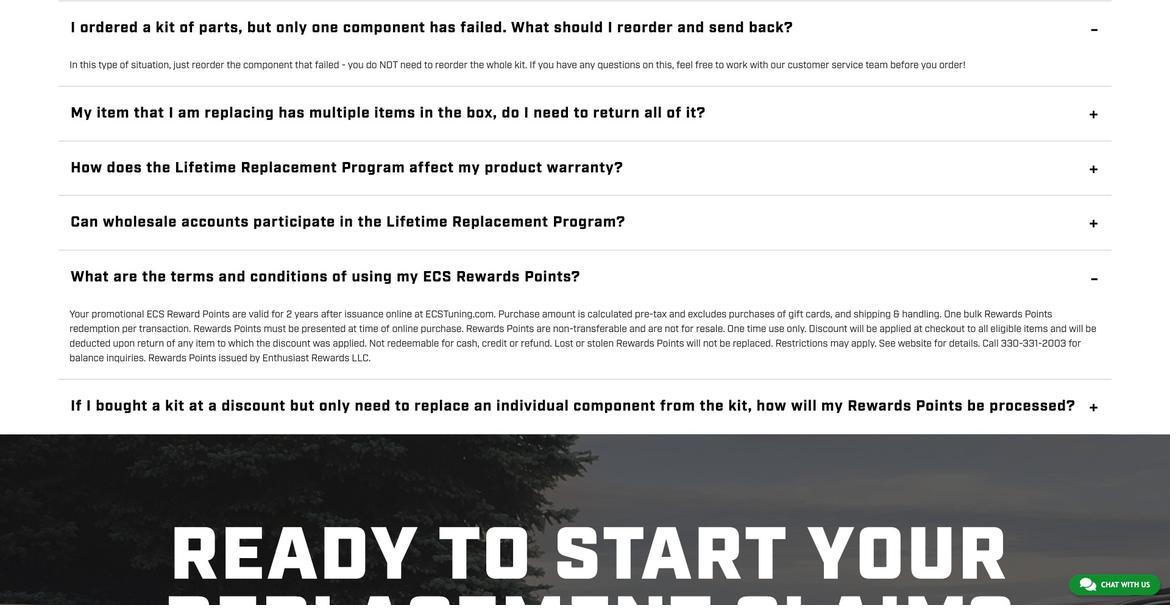 Task type: vqa. For each thing, say whether or not it's contained in the screenshot.
the rightmost "comments" image
no



Task type: locate. For each thing, give the bounding box(es) containing it.
and right terms
[[219, 268, 246, 287]]

reorder down i ordered a kit of parts, but only one component has failed.  what should i reorder and send back?
[[435, 59, 468, 72]]

questions
[[598, 59, 641, 72]]

0 horizontal spatial my
[[397, 268, 419, 287]]

0 horizontal spatial only
[[276, 18, 308, 38]]

1 vertical spatial kit
[[165, 397, 185, 417]]

details.
[[950, 338, 981, 351]]

0 vertical spatial but
[[247, 18, 272, 38]]

my item that i am replacing has multiple items in the box, do i need to return all of it?
[[71, 104, 706, 123]]

0 horizontal spatial item
[[97, 104, 130, 123]]

for down checkout
[[935, 338, 947, 351]]

1 horizontal spatial what
[[512, 18, 550, 38]]

return down questions on the right
[[594, 104, 641, 123]]

331-
[[1023, 338, 1043, 351]]

1 vertical spatial any
[[178, 338, 194, 351]]

feel
[[677, 59, 693, 72]]

ecs up the ecstuning.com.
[[423, 268, 452, 287]]

purchases
[[729, 309, 775, 321]]

what up your
[[71, 268, 109, 287]]

any inside your promotional ecs reward points are valid for 2 years after issuance online at ecstuning.com. purchase amount is calculated pre-tax and excludes purchases of gift cards, and shipping & handling.  one bulk rewards points redemption per transaction. rewards points must be presented at time of online purchase. rewards points are non-transferable and are not for resale. one time use only. discount will be applied at checkout to all eligible items and will be deducted upon return of any item to which the discount was applied. not redeemable for cash, credit or refund.  lost or stolen rewards points will not be replaced. restrictions may apply. see website for details.  call 330-331-2003 for balance inquiries. rewards points issued by enthusiast rewards llc.
[[178, 338, 194, 351]]

the up by
[[256, 338, 271, 351]]

purchase
[[499, 309, 540, 321]]

1 vertical spatial replacement
[[453, 213, 549, 233]]

0 vertical spatial lifetime
[[175, 158, 237, 178]]

send
[[709, 18, 745, 38]]

1 horizontal spatial time
[[747, 323, 767, 336]]

in right participate
[[340, 213, 354, 233]]

if left bought
[[71, 397, 82, 417]]

kit.
[[515, 59, 528, 72]]

box,
[[467, 104, 498, 123]]

item
[[97, 104, 130, 123], [196, 338, 215, 351]]

lifetime down affect
[[387, 213, 448, 233]]

1 vertical spatial with
[[1122, 581, 1140, 590]]

the right the does at the top of the page
[[147, 158, 171, 178]]

program
[[342, 158, 405, 178]]

stolen
[[588, 338, 614, 351]]

the left terms
[[142, 268, 167, 287]]

and down 'pre-'
[[630, 323, 646, 336]]

0 vertical spatial component
[[343, 18, 426, 38]]

claim image
[[0, 435, 1171, 606]]

1 horizontal spatial lifetime
[[387, 213, 448, 233]]

1 horizontal spatial but
[[290, 397, 315, 417]]

chat
[[1102, 581, 1120, 590]]

ecs inside your promotional ecs reward points are valid for 2 years after issuance online at ecstuning.com. purchase amount is calculated pre-tax and excludes purchases of gift cards, and shipping & handling.  one bulk rewards points redemption per transaction. rewards points must be presented at time of online purchase. rewards points are non-transferable and are not for resale. one time use only. discount will be applied at checkout to all eligible items and will be deducted upon return of any item to which the discount was applied. not redeemable for cash, credit or refund.  lost or stolen rewards points will not be replaced. restrictions may apply. see website for details.  call 330-331-2003 for balance inquiries. rewards points issued by enthusiast rewards llc.
[[147, 309, 165, 321]]

0 vertical spatial has
[[430, 18, 457, 38]]

1 horizontal spatial my
[[459, 158, 481, 178]]

not
[[665, 323, 679, 336], [704, 338, 718, 351]]

kit up situation,
[[156, 18, 176, 38]]

applied
[[880, 323, 912, 336]]

my right the how
[[822, 397, 844, 417]]

items down not at the left
[[375, 104, 416, 123]]

upon
[[113, 338, 135, 351]]

if right kit.
[[530, 59, 536, 72]]

that left am
[[134, 104, 165, 123]]

1 vertical spatial need
[[534, 104, 570, 123]]

replacement up participate
[[241, 158, 337, 178]]

but
[[247, 18, 272, 38], [290, 397, 315, 417]]

of left the gift at the bottom right of the page
[[778, 309, 787, 321]]

2
[[286, 309, 292, 321]]

return
[[594, 104, 641, 123], [137, 338, 164, 351]]

need
[[400, 59, 422, 72], [534, 104, 570, 123], [355, 397, 391, 417]]

the up using
[[358, 213, 382, 233]]

only
[[276, 18, 308, 38], [319, 397, 351, 417]]

the inside your promotional ecs reward points are valid for 2 years after issuance online at ecstuning.com. purchase amount is calculated pre-tax and excludes purchases of gift cards, and shipping & handling.  one bulk rewards points redemption per transaction. rewards points must be presented at time of online purchase. rewards points are non-transferable and are not for resale. one time use only. discount will be applied at checkout to all eligible items and will be deducted upon return of any item to which the discount was applied. not redeemable for cash, credit or refund.  lost or stolen rewards points will not be replaced. restrictions may apply. see website for details.  call 330-331-2003 for balance inquiries. rewards points issued by enthusiast rewards llc.
[[256, 338, 271, 351]]

1 vertical spatial return
[[137, 338, 164, 351]]

0 horizontal spatial any
[[178, 338, 194, 351]]

1 horizontal spatial items
[[1024, 323, 1049, 336]]

0 vertical spatial one
[[945, 309, 962, 321]]

all inside your promotional ecs reward points are valid for 2 years after issuance online at ecstuning.com. purchase amount is calculated pre-tax and excludes purchases of gift cards, and shipping & handling.  one bulk rewards points redemption per transaction. rewards points must be presented at time of online purchase. rewards points are non-transferable and are not for resale. one time use only. discount will be applied at checkout to all eligible items and will be deducted upon return of any item to which the discount was applied. not redeemable for cash, credit or refund.  lost or stolen rewards points will not be replaced. restrictions may apply. see website for details.  call 330-331-2003 for balance inquiries. rewards points issued by enthusiast rewards llc.
[[979, 323, 989, 336]]

i right box,
[[524, 104, 530, 123]]

credit
[[482, 338, 507, 351]]

individual
[[497, 397, 570, 417]]

or right lost in the bottom of the page
[[576, 338, 585, 351]]

in up affect
[[420, 104, 434, 123]]

0 vertical spatial item
[[97, 104, 130, 123]]

0 horizontal spatial if
[[71, 397, 82, 417]]

2 horizontal spatial reorder
[[618, 18, 674, 38]]

1 horizontal spatial replacement
[[453, 213, 549, 233]]

of right type
[[120, 59, 129, 72]]

reorder up on
[[618, 18, 674, 38]]

1 horizontal spatial if
[[530, 59, 536, 72]]

2 horizontal spatial you
[[922, 59, 938, 72]]

has left failed.
[[430, 18, 457, 38]]

need down have
[[534, 104, 570, 123]]

replaced.
[[733, 338, 774, 351]]

has left the multiple
[[279, 104, 305, 123]]

1 horizontal spatial with
[[1122, 581, 1140, 590]]

for left resale.
[[682, 323, 694, 336]]

how
[[757, 397, 787, 417]]

what up kit.
[[512, 18, 550, 38]]

need down llc.
[[355, 397, 391, 417]]

is
[[578, 309, 586, 321]]

1 vertical spatial item
[[196, 338, 215, 351]]

an
[[474, 397, 492, 417]]

a
[[143, 18, 152, 38], [152, 397, 161, 417], [209, 397, 217, 417]]

the down the parts,
[[227, 59, 241, 72]]

us
[[1142, 581, 1151, 590]]

0 horizontal spatial component
[[243, 59, 293, 72]]

1 horizontal spatial ecs
[[423, 268, 452, 287]]

you left order!
[[922, 59, 938, 72]]

of left it?
[[667, 104, 682, 123]]

1 horizontal spatial one
[[945, 309, 962, 321]]

and up '2003'
[[1051, 323, 1067, 336]]

your
[[70, 309, 89, 321]]

any right have
[[580, 59, 596, 72]]

1 vertical spatial all
[[979, 323, 989, 336]]

on
[[643, 59, 654, 72]]

applied.
[[333, 338, 367, 351]]

should
[[554, 18, 604, 38]]

0 vertical spatial if
[[530, 59, 536, 72]]

0 horizontal spatial you
[[348, 59, 364, 72]]

0 vertical spatial with
[[750, 59, 769, 72]]

has
[[430, 18, 457, 38], [279, 104, 305, 123]]

but down enthusiast
[[290, 397, 315, 417]]

0 vertical spatial not
[[665, 323, 679, 336]]

all left it?
[[645, 104, 663, 123]]

discount
[[273, 338, 311, 351], [222, 397, 286, 417]]

or
[[510, 338, 519, 351], [576, 338, 585, 351]]

not down resale.
[[704, 338, 718, 351]]

shipping
[[854, 309, 892, 321]]

1 vertical spatial not
[[704, 338, 718, 351]]

0 horizontal spatial a
[[143, 18, 152, 38]]

see
[[880, 338, 896, 351]]

reorder
[[618, 18, 674, 38], [192, 59, 225, 72], [435, 59, 468, 72]]

item inside your promotional ecs reward points are valid for 2 years after issuance online at ecstuning.com. purchase amount is calculated pre-tax and excludes purchases of gift cards, and shipping & handling.  one bulk rewards points redemption per transaction. rewards points must be presented at time of online purchase. rewards points are non-transferable and are not for resale. one time use only. discount will be applied at checkout to all eligible items and will be deducted upon return of any item to which the discount was applied. not redeemable for cash, credit or refund.  lost or stolen rewards points will not be replaced. restrictions may apply. see website for details.  call 330-331-2003 for balance inquiries. rewards points issued by enthusiast rewards llc.
[[196, 338, 215, 351]]

llc.
[[352, 352, 371, 365]]

what
[[512, 18, 550, 38], [71, 268, 109, 287]]

ecstuning.com.
[[426, 309, 496, 321]]

0 horizontal spatial items
[[375, 104, 416, 123]]

1 vertical spatial what
[[71, 268, 109, 287]]

items up 331-
[[1024, 323, 1049, 336]]

online
[[386, 309, 412, 321], [392, 323, 419, 336]]

does
[[107, 158, 142, 178]]

any
[[580, 59, 596, 72], [178, 338, 194, 351]]

and
[[678, 18, 705, 38], [219, 268, 246, 287], [670, 309, 686, 321], [835, 309, 852, 321], [630, 323, 646, 336], [1051, 323, 1067, 336]]

item right my
[[97, 104, 130, 123]]

and left send
[[678, 18, 705, 38]]

0 vertical spatial that
[[295, 59, 313, 72]]

my right affect
[[459, 158, 481, 178]]

need right not at the left
[[400, 59, 422, 72]]

you left have
[[539, 59, 554, 72]]

0 vertical spatial only
[[276, 18, 308, 38]]

0 vertical spatial need
[[400, 59, 422, 72]]

how does the lifetime replacement program affect my product warranty?
[[71, 158, 624, 178]]

1 vertical spatial component
[[243, 59, 293, 72]]

you right - at top
[[348, 59, 364, 72]]

1 horizontal spatial item
[[196, 338, 215, 351]]

1 horizontal spatial need
[[400, 59, 422, 72]]

whole
[[487, 59, 513, 72]]

to
[[424, 59, 433, 72], [716, 59, 724, 72], [574, 104, 589, 123], [968, 323, 977, 336], [217, 338, 226, 351], [395, 397, 410, 417]]

can wholesale accounts participate in the lifetime replacement program?
[[71, 213, 626, 233]]

call
[[983, 338, 999, 351]]

discount down by
[[222, 397, 286, 417]]

items
[[375, 104, 416, 123], [1024, 323, 1049, 336]]

do right box,
[[502, 104, 520, 123]]

discount up enthusiast
[[273, 338, 311, 351]]

at
[[415, 309, 423, 321], [348, 323, 357, 336], [914, 323, 923, 336], [189, 397, 204, 417]]

chat with us link
[[1070, 575, 1161, 596]]

return down 'transaction.'
[[137, 338, 164, 351]]

0 horizontal spatial with
[[750, 59, 769, 72]]

1 horizontal spatial that
[[295, 59, 313, 72]]

1 horizontal spatial in
[[420, 104, 434, 123]]

0 vertical spatial items
[[375, 104, 416, 123]]

0 vertical spatial my
[[459, 158, 481, 178]]

1 horizontal spatial or
[[576, 338, 585, 351]]

this,
[[656, 59, 675, 72]]

time down 'issuance' at the left of the page
[[359, 323, 379, 336]]

reorder right 'just'
[[192, 59, 225, 72]]

one
[[945, 309, 962, 321], [728, 323, 745, 336]]

1 horizontal spatial you
[[539, 59, 554, 72]]

of left the parts,
[[180, 18, 195, 38]]

cards,
[[806, 309, 833, 321]]

1 horizontal spatial do
[[502, 104, 520, 123]]

ecs up 'transaction.'
[[147, 309, 165, 321]]

of
[[180, 18, 195, 38], [120, 59, 129, 72], [667, 104, 682, 123], [333, 268, 348, 287], [778, 309, 787, 321], [381, 323, 390, 336], [167, 338, 175, 351]]

1 horizontal spatial has
[[430, 18, 457, 38]]

0 horizontal spatial not
[[665, 323, 679, 336]]

0 horizontal spatial but
[[247, 18, 272, 38]]

1 horizontal spatial component
[[343, 18, 426, 38]]

lifetime
[[175, 158, 237, 178], [387, 213, 448, 233]]

replacement down the product
[[453, 213, 549, 233]]

rewards
[[457, 268, 521, 287], [985, 309, 1023, 321], [193, 323, 232, 336], [466, 323, 505, 336], [617, 338, 655, 351], [148, 352, 187, 365], [311, 352, 350, 365], [848, 397, 912, 417]]

2 horizontal spatial my
[[822, 397, 844, 417]]

all up call on the right
[[979, 323, 989, 336]]

0 vertical spatial any
[[580, 59, 596, 72]]

i
[[71, 18, 76, 38], [608, 18, 613, 38], [169, 104, 174, 123], [524, 104, 530, 123], [86, 397, 92, 417]]

lost
[[555, 338, 574, 351]]

item left which
[[196, 338, 215, 351]]

0 horizontal spatial what
[[71, 268, 109, 287]]

1 horizontal spatial any
[[580, 59, 596, 72]]

my right using
[[397, 268, 419, 287]]

pre-
[[635, 309, 654, 321]]

0 horizontal spatial return
[[137, 338, 164, 351]]

0 horizontal spatial has
[[279, 104, 305, 123]]

1 vertical spatial do
[[502, 104, 520, 123]]

failed
[[315, 59, 339, 72]]

1 horizontal spatial reorder
[[435, 59, 468, 72]]

1 vertical spatial items
[[1024, 323, 1049, 336]]

0 vertical spatial do
[[366, 59, 377, 72]]

enthusiast
[[263, 352, 309, 365]]

and up discount
[[835, 309, 852, 321]]

0 horizontal spatial time
[[359, 323, 379, 336]]

with
[[750, 59, 769, 72], [1122, 581, 1140, 590]]

1 horizontal spatial all
[[979, 323, 989, 336]]

2 you from the left
[[539, 59, 554, 72]]

years
[[295, 309, 319, 321]]

issued
[[219, 352, 247, 365]]

i left bought
[[86, 397, 92, 417]]

participate
[[254, 213, 336, 233]]

do left not at the left
[[366, 59, 377, 72]]

resale.
[[697, 323, 726, 336]]

redeemable
[[387, 338, 439, 351]]

1 vertical spatial my
[[397, 268, 419, 287]]

to down have
[[574, 104, 589, 123]]

0 horizontal spatial or
[[510, 338, 519, 351]]

0 horizontal spatial need
[[355, 397, 391, 417]]

that left "failed"
[[295, 59, 313, 72]]

1 you from the left
[[348, 59, 364, 72]]

kit right bought
[[165, 397, 185, 417]]

transferable
[[574, 323, 627, 336]]

1 vertical spatial that
[[134, 104, 165, 123]]

with left the our at the right of the page
[[750, 59, 769, 72]]

1 time from the left
[[359, 323, 379, 336]]

one down purchases
[[728, 323, 745, 336]]

with left us
[[1122, 581, 1140, 590]]

1 vertical spatial has
[[279, 104, 305, 123]]

back?
[[749, 18, 794, 38]]

one up checkout
[[945, 309, 962, 321]]

the left kit,
[[700, 397, 725, 417]]

2 vertical spatial need
[[355, 397, 391, 417]]

i left ordered
[[71, 18, 76, 38]]

time up 'replaced.'
[[747, 323, 767, 336]]

it?
[[686, 104, 706, 123]]

bulk
[[964, 309, 983, 321]]

2 horizontal spatial component
[[574, 397, 656, 417]]

1 vertical spatial lifetime
[[387, 213, 448, 233]]

any down 'transaction.'
[[178, 338, 194, 351]]

but right the parts,
[[247, 18, 272, 38]]

0 horizontal spatial replacement
[[241, 158, 337, 178]]

or right 'credit'
[[510, 338, 519, 351]]

2 horizontal spatial a
[[209, 397, 217, 417]]

are down tax
[[649, 323, 663, 336]]

lifetime up "accounts"
[[175, 158, 237, 178]]

all
[[645, 104, 663, 123], [979, 323, 989, 336]]

0 vertical spatial discount
[[273, 338, 311, 351]]

not down tax
[[665, 323, 679, 336]]

1 vertical spatial ecs
[[147, 309, 165, 321]]



Task type: describe. For each thing, give the bounding box(es) containing it.
affect
[[410, 158, 454, 178]]

gift
[[789, 309, 804, 321]]

only.
[[787, 323, 807, 336]]

i right should
[[608, 18, 613, 38]]

reward
[[167, 309, 200, 321]]

service
[[832, 59, 864, 72]]

2 horizontal spatial need
[[534, 104, 570, 123]]

processed?
[[990, 397, 1076, 417]]

program?
[[553, 213, 626, 233]]

order!
[[940, 59, 966, 72]]

work
[[727, 59, 748, 72]]

wholesale
[[103, 213, 177, 233]]

chat with us
[[1102, 581, 1151, 590]]

accounts
[[182, 213, 249, 233]]

ordered
[[80, 18, 139, 38]]

eligible
[[991, 323, 1022, 336]]

issuance
[[345, 309, 384, 321]]

from
[[661, 397, 696, 417]]

promotional
[[92, 309, 144, 321]]

0 vertical spatial kit
[[156, 18, 176, 38]]

for down purchase.
[[442, 338, 454, 351]]

terms
[[171, 268, 215, 287]]

redemption
[[70, 323, 120, 336]]

product
[[485, 158, 543, 178]]

valid
[[249, 309, 269, 321]]

this
[[80, 59, 96, 72]]

to up issued
[[217, 338, 226, 351]]

tax
[[654, 309, 667, 321]]

conditions
[[250, 268, 328, 287]]

0 vertical spatial replacement
[[241, 158, 337, 178]]

non-
[[553, 323, 574, 336]]

am
[[178, 104, 201, 123]]

0 vertical spatial what
[[512, 18, 550, 38]]

our
[[771, 59, 786, 72]]

free
[[696, 59, 713, 72]]

-
[[342, 59, 346, 72]]

0 horizontal spatial in
[[340, 213, 354, 233]]

by
[[250, 352, 260, 365]]

discount inside your promotional ecs reward points are valid for 2 years after issuance online at ecstuning.com. purchase amount is calculated pre-tax and excludes purchases of gift cards, and shipping & handling.  one bulk rewards points redemption per transaction. rewards points must be presented at time of online purchase. rewards points are non-transferable and are not for resale. one time use only. discount will be applied at checkout to all eligible items and will be deducted upon return of any item to which the discount was applied. not redeemable for cash, credit or refund.  lost or stolen rewards points will not be replaced. restrictions may apply. see website for details.  call 330-331-2003 for balance inquiries. rewards points issued by enthusiast rewards llc.
[[273, 338, 311, 351]]

1 vertical spatial but
[[290, 397, 315, 417]]

for left 2
[[272, 309, 284, 321]]

0 vertical spatial in
[[420, 104, 434, 123]]

kit,
[[729, 397, 753, 417]]

1 vertical spatial if
[[71, 397, 82, 417]]

not
[[380, 59, 398, 72]]

0 horizontal spatial lifetime
[[175, 158, 237, 178]]

after
[[321, 309, 342, 321]]

not
[[369, 338, 385, 351]]

type
[[98, 59, 118, 72]]

0 vertical spatial all
[[645, 104, 663, 123]]

330-
[[1002, 338, 1023, 351]]

team
[[866, 59, 889, 72]]

are up promotional on the left
[[114, 268, 138, 287]]

2003
[[1043, 338, 1067, 351]]

i ordered a kit of parts, but only one component has failed.  what should i reorder and send back?
[[71, 18, 794, 38]]

1 vertical spatial one
[[728, 323, 745, 336]]

1 or from the left
[[510, 338, 519, 351]]

how
[[71, 158, 103, 178]]

just
[[174, 59, 190, 72]]

points?
[[525, 268, 581, 287]]

return inside your promotional ecs reward points are valid for 2 years after issuance online at ecstuning.com. purchase amount is calculated pre-tax and excludes purchases of gift cards, and shipping & handling.  one bulk rewards points redemption per transaction. rewards points must be presented at time of online purchase. rewards points are non-transferable and are not for resale. one time use only. discount will be applied at checkout to all eligible items and will be deducted upon return of any item to which the discount was applied. not redeemable for cash, credit or refund.  lost or stolen rewards points will not be replaced. restrictions may apply. see website for details.  call 330-331-2003 for balance inquiries. rewards points issued by enthusiast rewards llc.
[[137, 338, 164, 351]]

items inside your promotional ecs reward points are valid for 2 years after issuance online at ecstuning.com. purchase amount is calculated pre-tax and excludes purchases of gift cards, and shipping & handling.  one bulk rewards points redemption per transaction. rewards points must be presented at time of online purchase. rewards points are non-transferable and are not for resale. one time use only. discount will be applied at checkout to all eligible items and will be deducted upon return of any item to which the discount was applied. not redeemable for cash, credit or refund.  lost or stolen rewards points will not be replaced. restrictions may apply. see website for details.  call 330-331-2003 for balance inquiries. rewards points issued by enthusiast rewards llc.
[[1024, 323, 1049, 336]]

replacing
[[205, 104, 275, 123]]

3 you from the left
[[922, 59, 938, 72]]

checkout
[[925, 323, 966, 336]]

0 vertical spatial online
[[386, 309, 412, 321]]

handling.
[[903, 309, 942, 321]]

the left whole
[[470, 59, 484, 72]]

warranty?
[[547, 158, 624, 178]]

1 horizontal spatial a
[[152, 397, 161, 417]]

multiple
[[310, 104, 370, 123]]

in
[[70, 59, 78, 72]]

to right free
[[716, 59, 724, 72]]

situation,
[[131, 59, 171, 72]]

with inside chat with us link
[[1122, 581, 1140, 590]]

of down 'transaction.'
[[167, 338, 175, 351]]

0 vertical spatial ecs
[[423, 268, 452, 287]]

replace
[[415, 397, 470, 417]]

may
[[831, 338, 849, 351]]

what are the terms and conditions of using my ecs rewards points?
[[71, 268, 581, 287]]

&
[[894, 309, 900, 321]]

in this type of situation, just reorder the component that failed - you do not need to reorder the whole kit.  if you have any questions on this, feel free to work with our customer service team before you order!
[[70, 59, 966, 72]]

apply.
[[852, 338, 877, 351]]

2 or from the left
[[576, 338, 585, 351]]

which
[[228, 338, 254, 351]]

have
[[557, 59, 578, 72]]

was
[[313, 338, 331, 351]]

the left box,
[[438, 104, 463, 123]]

1 horizontal spatial only
[[319, 397, 351, 417]]

cash,
[[457, 338, 480, 351]]

of left using
[[333, 268, 348, 287]]

and right tax
[[670, 309, 686, 321]]

calculated
[[588, 309, 633, 321]]

before
[[891, 59, 919, 72]]

customer
[[788, 59, 830, 72]]

2 vertical spatial component
[[574, 397, 656, 417]]

are left valid
[[232, 309, 247, 321]]

balance
[[70, 352, 104, 365]]

of up not
[[381, 323, 390, 336]]

parts,
[[199, 18, 243, 38]]

purchase.
[[421, 323, 464, 336]]

deducted
[[70, 338, 111, 351]]

to left replace
[[395, 397, 410, 417]]

one
[[312, 18, 339, 38]]

per
[[122, 323, 137, 336]]

to down bulk on the bottom
[[968, 323, 977, 336]]

2 vertical spatial my
[[822, 397, 844, 417]]

2 time from the left
[[747, 323, 767, 336]]

i left am
[[169, 104, 174, 123]]

to down i ordered a kit of parts, but only one component has failed.  what should i reorder and send back?
[[424, 59, 433, 72]]

0 horizontal spatial reorder
[[192, 59, 225, 72]]

website
[[899, 338, 932, 351]]

are up the refund. at bottom
[[537, 323, 551, 336]]

can
[[71, 213, 99, 233]]

your promotional ecs reward points are valid for 2 years after issuance online at ecstuning.com. purchase amount is calculated pre-tax and excludes purchases of gift cards, and shipping & handling.  one bulk rewards points redemption per transaction. rewards points must be presented at time of online purchase. rewards points are non-transferable and are not for resale. one time use only. discount will be applied at checkout to all eligible items and will be deducted upon return of any item to which the discount was applied. not redeemable for cash, credit or refund.  lost or stolen rewards points will not be replaced. restrictions may apply. see website for details.  call 330-331-2003 for balance inquiries. rewards points issued by enthusiast rewards llc.
[[70, 309, 1097, 365]]

0 horizontal spatial do
[[366, 59, 377, 72]]

comments image
[[1081, 577, 1097, 592]]

for right '2003'
[[1069, 338, 1082, 351]]

0 vertical spatial return
[[594, 104, 641, 123]]

1 vertical spatial discount
[[222, 397, 286, 417]]

use
[[769, 323, 785, 336]]

1 vertical spatial online
[[392, 323, 419, 336]]

presented
[[302, 323, 346, 336]]

restrictions
[[776, 338, 828, 351]]



